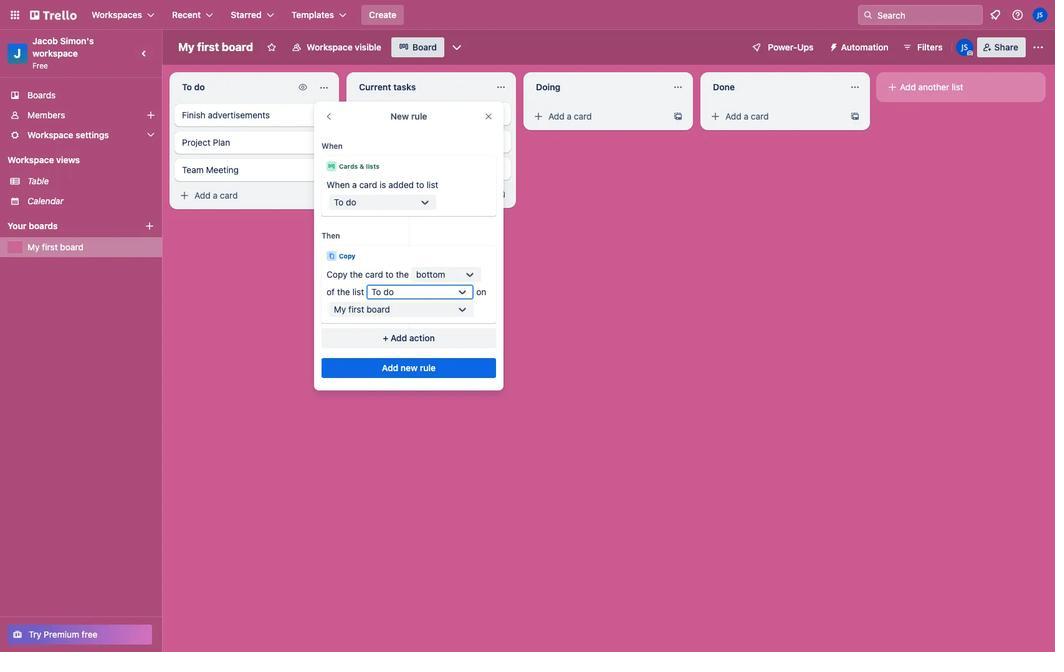 Task type: locate. For each thing, give the bounding box(es) containing it.
to left 'bottom'
[[386, 269, 394, 280]]

my first board down recent 'dropdown button'
[[178, 41, 253, 54]]

advertisements down the to do text box
[[208, 110, 270, 120]]

create
[[369, 9, 397, 20]]

0 vertical spatial to do
[[334, 197, 356, 208]]

1 vertical spatial do
[[384, 287, 394, 297]]

workspace inside dropdown button
[[27, 130, 73, 140]]

1 horizontal spatial first
[[197, 41, 219, 54]]

1 vertical spatial workspace
[[27, 130, 73, 140]]

when down cards
[[327, 180, 350, 190]]

0 vertical spatial my first board
[[178, 41, 253, 54]]

sm image inside automation button
[[824, 37, 842, 55]]

1 horizontal spatial to
[[372, 287, 381, 297]]

finish advertisements link up project plan link
[[175, 104, 334, 127]]

open information menu image
[[1012, 9, 1025, 21]]

board inside text box
[[222, 41, 253, 54]]

first
[[197, 41, 219, 54], [42, 242, 58, 253], [349, 304, 364, 315]]

1 horizontal spatial finish
[[359, 109, 383, 119]]

boards
[[27, 90, 56, 100]]

cards & lists
[[339, 163, 380, 170]]

finish advertisements link down current tasks text field
[[352, 103, 511, 125]]

the right of
[[337, 287, 350, 297]]

do down when a card is added to list
[[346, 197, 356, 208]]

to do down cards
[[334, 197, 356, 208]]

when up cards
[[322, 142, 343, 151]]

0 vertical spatial copy
[[339, 253, 356, 260]]

my down your boards
[[27, 242, 40, 253]]

create from template… image
[[673, 112, 683, 122], [496, 190, 506, 200]]

lists
[[366, 163, 380, 170]]

add a card link down doing text field
[[529, 108, 668, 125]]

visible
[[355, 42, 381, 52]]

2 horizontal spatial list
[[952, 82, 964, 92]]

&
[[360, 163, 365, 170]]

0 horizontal spatial finish advertisements link
[[175, 104, 334, 127]]

workspace down templates "popup button"
[[307, 42, 353, 52]]

card
[[574, 111, 592, 122], [751, 111, 769, 122], [359, 180, 377, 190], [397, 189, 415, 200], [220, 190, 238, 201], [365, 269, 383, 280]]

list down copy the card to the
[[353, 287, 364, 297]]

2 vertical spatial list
[[353, 287, 364, 297]]

a for add a card link related to rightmost create from template… icon
[[567, 111, 572, 122]]

finish advertisements down current tasks text field
[[359, 109, 447, 119]]

0 horizontal spatial create from template… image
[[496, 190, 506, 200]]

add left new
[[382, 363, 399, 374]]

the for card
[[350, 269, 363, 280]]

0 horizontal spatial team meeting link
[[175, 159, 334, 181]]

first down of the list
[[349, 304, 364, 315]]

finish for the to do text box
[[182, 110, 206, 120]]

j
[[14, 46, 21, 60]]

0 horizontal spatial advertisements
[[208, 110, 270, 120]]

the for list
[[337, 287, 350, 297]]

advertisements down current tasks text field
[[385, 109, 447, 119]]

finish advertisements for finish advertisements link for the to do text box
[[182, 110, 270, 120]]

power-
[[768, 42, 798, 52]]

1 horizontal spatial team meeting
[[359, 163, 416, 174]]

finish for current tasks text field
[[359, 109, 383, 119]]

team meeting
[[359, 163, 416, 174], [182, 165, 239, 175]]

0 notifications image
[[988, 7, 1003, 22]]

meeting up added
[[383, 163, 416, 174]]

2 vertical spatial my first board
[[334, 304, 390, 315]]

team for 'team meeting' link associated with current tasks text field
[[359, 163, 381, 174]]

board
[[413, 42, 437, 52]]

workspace inside button
[[307, 42, 353, 52]]

customize views image
[[451, 41, 463, 54]]

to do down copy the card to the
[[372, 287, 394, 297]]

my down of the list
[[334, 304, 346, 315]]

team up when a card is added to list
[[359, 163, 381, 174]]

0 vertical spatial workspace
[[307, 42, 353, 52]]

Doing text field
[[529, 77, 666, 97]]

power-ups button
[[743, 37, 822, 57]]

0 vertical spatial first
[[197, 41, 219, 54]]

when for when
[[322, 142, 343, 151]]

my first board down your boards with 1 items element
[[27, 242, 84, 253]]

1 vertical spatial copy
[[327, 269, 348, 280]]

+
[[383, 333, 389, 344]]

then
[[322, 231, 340, 241]]

my down recent
[[178, 41, 195, 54]]

the left 'bottom'
[[396, 269, 409, 280]]

list right another
[[952, 82, 964, 92]]

ups
[[798, 42, 814, 52]]

a down cards & lists
[[352, 180, 357, 190]]

to down copy the card to the
[[372, 287, 381, 297]]

first down boards
[[42, 242, 58, 253]]

filters
[[918, 42, 943, 52]]

a
[[567, 111, 572, 122], [744, 111, 749, 122], [352, 180, 357, 190], [390, 189, 395, 200], [213, 190, 218, 201]]

team meeting link
[[352, 158, 511, 180], [175, 159, 334, 181]]

1 vertical spatial when
[[327, 180, 350, 190]]

a down done text field at right top
[[744, 111, 749, 122]]

2 horizontal spatial first
[[349, 304, 364, 315]]

of
[[327, 287, 335, 297]]

add a card down doing text field
[[549, 111, 592, 122]]

0 horizontal spatial do
[[346, 197, 356, 208]]

views
[[56, 155, 80, 165]]

try
[[29, 630, 41, 640]]

1 horizontal spatial meeting
[[383, 163, 416, 174]]

new
[[391, 111, 409, 122]]

to up then
[[334, 197, 344, 208]]

0 horizontal spatial list
[[353, 287, 364, 297]]

to
[[416, 180, 425, 190], [386, 269, 394, 280]]

1 horizontal spatial to
[[416, 180, 425, 190]]

to do
[[334, 197, 356, 208], [372, 287, 394, 297]]

try premium free button
[[7, 625, 152, 645]]

1 horizontal spatial do
[[384, 287, 394, 297]]

1 vertical spatial first
[[42, 242, 58, 253]]

team down project
[[182, 165, 204, 175]]

team meeting for the to do text box 'team meeting' link
[[182, 165, 239, 175]]

1 horizontal spatial team meeting link
[[352, 158, 511, 180]]

add a card link down done text field at right top
[[706, 108, 846, 125]]

workspace up table
[[7, 155, 54, 165]]

the up of the list
[[350, 269, 363, 280]]

sm image for add a card link related to rightmost create from template… icon
[[533, 110, 545, 123]]

0 horizontal spatial to
[[334, 197, 344, 208]]

finish up project
[[182, 110, 206, 120]]

to
[[334, 197, 344, 208], [372, 287, 381, 297]]

0 vertical spatial board
[[222, 41, 253, 54]]

table
[[27, 176, 49, 186]]

1 horizontal spatial team
[[359, 163, 381, 174]]

sm image for left create from template… image add a card link
[[178, 190, 191, 202]]

my first board
[[178, 41, 253, 54], [27, 242, 84, 253], [334, 304, 390, 315]]

to right added
[[416, 180, 425, 190]]

add a card down done text field at right top
[[726, 111, 769, 122]]

meeting
[[383, 163, 416, 174], [206, 165, 239, 175]]

0 vertical spatial list
[[952, 82, 964, 92]]

jacob simon (jacobsimon16) image
[[956, 39, 974, 56]]

add inside button
[[382, 363, 399, 374]]

your boards
[[7, 221, 58, 231]]

a down plan
[[213, 190, 218, 201]]

copy up of
[[327, 269, 348, 280]]

1 horizontal spatial finish advertisements link
[[352, 103, 511, 125]]

new rule
[[391, 111, 427, 122]]

the
[[350, 269, 363, 280], [396, 269, 409, 280], [337, 287, 350, 297]]

my first board down of the list
[[334, 304, 390, 315]]

finish
[[359, 109, 383, 119], [182, 110, 206, 120]]

templates
[[292, 9, 334, 20]]

0 horizontal spatial my
[[27, 242, 40, 253]]

workspace visible button
[[284, 37, 389, 57]]

1 horizontal spatial create from template… image
[[851, 112, 861, 122]]

when for when a card is added to list
[[327, 180, 350, 190]]

list
[[952, 82, 964, 92], [427, 180, 439, 190], [353, 287, 364, 297]]

0 horizontal spatial my first board
[[27, 242, 84, 253]]

add a card link down project plan link
[[175, 187, 314, 205]]

1 horizontal spatial my
[[178, 41, 195, 54]]

team meeting link down new rule
[[352, 158, 511, 180]]

copy down then
[[339, 253, 356, 260]]

1 horizontal spatial list
[[427, 180, 439, 190]]

1 vertical spatial my first board
[[27, 242, 84, 253]]

1 vertical spatial list
[[427, 180, 439, 190]]

0 vertical spatial when
[[322, 142, 343, 151]]

add a card link
[[529, 108, 668, 125], [706, 108, 846, 125], [352, 186, 491, 203], [175, 187, 314, 205]]

0 horizontal spatial team
[[182, 165, 204, 175]]

is
[[380, 180, 386, 190]]

list for of the list
[[353, 287, 364, 297]]

0 vertical spatial do
[[346, 197, 356, 208]]

0 vertical spatial create from template… image
[[851, 112, 861, 122]]

a for add a card link associated with the bottom create from template… icon
[[390, 189, 395, 200]]

1 horizontal spatial finish advertisements
[[359, 109, 447, 119]]

workspace navigation collapse icon image
[[136, 45, 153, 62]]

Done text field
[[706, 77, 843, 97]]

simon's
[[60, 36, 94, 46]]

board up '+'
[[367, 304, 390, 315]]

1 vertical spatial rule
[[420, 363, 436, 374]]

2 vertical spatial board
[[367, 304, 390, 315]]

Search field
[[874, 6, 983, 24]]

card right is
[[397, 189, 415, 200]]

2 horizontal spatial board
[[367, 304, 390, 315]]

finish left new
[[359, 109, 383, 119]]

power-ups
[[768, 42, 814, 52]]

do
[[346, 197, 356, 208], [384, 287, 394, 297]]

1 horizontal spatial advertisements
[[385, 109, 447, 119]]

finish advertisements
[[359, 109, 447, 119], [182, 110, 270, 120]]

1 horizontal spatial my first board
[[178, 41, 253, 54]]

1 vertical spatial create from template… image
[[319, 191, 329, 201]]

another
[[919, 82, 950, 92]]

boards link
[[0, 85, 162, 105]]

0 horizontal spatial to
[[386, 269, 394, 280]]

1 horizontal spatial to do
[[372, 287, 394, 297]]

sm image
[[824, 37, 842, 55], [887, 81, 899, 94], [533, 110, 545, 123], [710, 110, 722, 123], [355, 188, 368, 201], [178, 190, 191, 202]]

my
[[178, 41, 195, 54], [27, 242, 40, 253], [334, 304, 346, 315]]

Board name text field
[[172, 37, 259, 57]]

jacob simon's workspace link
[[32, 36, 96, 59]]

team meeting down project plan
[[182, 165, 239, 175]]

board down starred on the left of the page
[[222, 41, 253, 54]]

advertisements for current tasks text field
[[385, 109, 447, 119]]

1 vertical spatial my
[[27, 242, 40, 253]]

team
[[359, 163, 381, 174], [182, 165, 204, 175]]

2 horizontal spatial my
[[334, 304, 346, 315]]

team meeting link down project plan link
[[175, 159, 334, 181]]

add a card
[[549, 111, 592, 122], [726, 111, 769, 122], [372, 189, 415, 200], [195, 190, 238, 201]]

workspace for workspace visible
[[307, 42, 353, 52]]

0 horizontal spatial team meeting
[[182, 165, 239, 175]]

project plan
[[182, 137, 230, 148]]

0 horizontal spatial meeting
[[206, 165, 239, 175]]

a right is
[[390, 189, 395, 200]]

meeting down plan
[[206, 165, 239, 175]]

when
[[322, 142, 343, 151], [327, 180, 350, 190]]

on
[[477, 287, 487, 297]]

2 vertical spatial my
[[334, 304, 346, 315]]

boards
[[29, 221, 58, 231]]

advertisements
[[385, 109, 447, 119], [208, 110, 270, 120]]

2 vertical spatial workspace
[[7, 155, 54, 165]]

0 horizontal spatial finish
[[182, 110, 206, 120]]

rule inside button
[[420, 363, 436, 374]]

my inside board name text box
[[178, 41, 195, 54]]

workspaces button
[[84, 5, 162, 25]]

board down your boards with 1 items element
[[60, 242, 84, 253]]

0 horizontal spatial board
[[60, 242, 84, 253]]

finish advertisements up plan
[[182, 110, 270, 120]]

1 vertical spatial to
[[386, 269, 394, 280]]

first inside board name text box
[[197, 41, 219, 54]]

0 vertical spatial to
[[334, 197, 344, 208]]

a down doing text field
[[567, 111, 572, 122]]

finish advertisements link for current tasks text field
[[352, 103, 511, 125]]

board
[[222, 41, 253, 54], [60, 242, 84, 253], [367, 304, 390, 315]]

add new rule button
[[322, 359, 496, 379]]

add new rule
[[382, 363, 436, 374]]

0 vertical spatial create from template… image
[[673, 112, 683, 122]]

list inside add another list link
[[952, 82, 964, 92]]

0 horizontal spatial finish advertisements
[[182, 110, 270, 120]]

first down recent 'dropdown button'
[[197, 41, 219, 54]]

copy
[[339, 253, 356, 260], [327, 269, 348, 280]]

create from template… image
[[851, 112, 861, 122], [319, 191, 329, 201]]

finish advertisements link
[[352, 103, 511, 125], [175, 104, 334, 127]]

workspace
[[32, 48, 78, 59]]

a for left create from template… image add a card link
[[213, 190, 218, 201]]

do down copy the card to the
[[384, 287, 394, 297]]

list right added
[[427, 180, 439, 190]]

sm image for automation button
[[824, 37, 842, 55]]

1 horizontal spatial board
[[222, 41, 253, 54]]

free
[[82, 630, 98, 640]]

Current tasks text field
[[352, 77, 489, 97]]

workspace down members
[[27, 130, 73, 140]]

0 vertical spatial my
[[178, 41, 195, 54]]

+ add action
[[383, 333, 435, 344]]

team meeting up is
[[359, 163, 416, 174]]

add a card link down lists
[[352, 186, 491, 203]]

workspace for workspace settings
[[27, 130, 73, 140]]

add a card link for the topmost create from template… image
[[706, 108, 846, 125]]



Task type: vqa. For each thing, say whether or not it's contained in the screenshot.
DOING
no



Task type: describe. For each thing, give the bounding box(es) containing it.
team meeting for 'team meeting' link associated with current tasks text field
[[359, 163, 416, 174]]

add down project plan
[[195, 190, 211, 201]]

0 horizontal spatial create from template… image
[[319, 191, 329, 201]]

primary element
[[0, 0, 1056, 30]]

of the list
[[327, 287, 364, 297]]

sm image inside add another list link
[[887, 81, 899, 94]]

your boards with 1 items element
[[7, 219, 126, 234]]

add a card down lists
[[372, 189, 415, 200]]

workspace visible
[[307, 42, 381, 52]]

show menu image
[[1033, 41, 1045, 54]]

1 vertical spatial to do
[[372, 287, 394, 297]]

jacob simon (jacobsimon16) image
[[1033, 7, 1048, 22]]

sm image
[[297, 81, 309, 94]]

my first board link
[[27, 241, 155, 254]]

team meeting link for the to do text box
[[175, 159, 334, 181]]

1 vertical spatial board
[[60, 242, 84, 253]]

board link
[[391, 37, 445, 57]]

calendar
[[27, 196, 64, 206]]

workspace settings button
[[0, 125, 162, 145]]

card left is
[[359, 180, 377, 190]]

search image
[[864, 10, 874, 20]]

add left added
[[372, 189, 388, 200]]

members
[[27, 110, 65, 120]]

To do text field
[[175, 77, 292, 97]]

list for add another list
[[952, 82, 964, 92]]

workspace views
[[7, 155, 80, 165]]

copy the card to the
[[327, 269, 409, 280]]

my first board inside board name text box
[[178, 41, 253, 54]]

1 horizontal spatial create from template… image
[[673, 112, 683, 122]]

1 vertical spatial to
[[372, 287, 381, 297]]

team for the to do text box 'team meeting' link
[[182, 165, 204, 175]]

new
[[401, 363, 418, 374]]

starred button
[[223, 5, 282, 25]]

j link
[[7, 44, 27, 64]]

when a card is added to list
[[327, 180, 439, 190]]

table link
[[27, 175, 155, 188]]

add a card down plan
[[195, 190, 238, 201]]

recent button
[[165, 5, 221, 25]]

recent
[[172, 9, 201, 20]]

project plan link
[[175, 132, 334, 154]]

workspaces
[[92, 9, 142, 20]]

sm image for add a card link associated with the topmost create from template… image
[[710, 110, 722, 123]]

cards
[[339, 163, 358, 170]]

a for add a card link associated with the topmost create from template… image
[[744, 111, 749, 122]]

share button
[[978, 37, 1026, 57]]

add a card link for left create from template… image
[[175, 187, 314, 205]]

jacob
[[32, 36, 58, 46]]

add left another
[[900, 82, 917, 92]]

back to home image
[[30, 5, 77, 25]]

0 vertical spatial to
[[416, 180, 425, 190]]

add another list
[[900, 82, 964, 92]]

automation
[[842, 42, 889, 52]]

create button
[[362, 5, 404, 25]]

sm image for add a card link associated with the bottom create from template… icon
[[355, 188, 368, 201]]

card left 'bottom'
[[365, 269, 383, 280]]

members link
[[0, 105, 162, 125]]

2 vertical spatial first
[[349, 304, 364, 315]]

free
[[32, 61, 48, 70]]

card down plan
[[220, 190, 238, 201]]

add a card link for rightmost create from template… icon
[[529, 108, 668, 125]]

calendar link
[[27, 195, 155, 208]]

2 horizontal spatial my first board
[[334, 304, 390, 315]]

your
[[7, 221, 27, 231]]

add down doing text field
[[549, 111, 565, 122]]

action
[[410, 333, 435, 344]]

copy for copy
[[339, 253, 356, 260]]

0 horizontal spatial to do
[[334, 197, 356, 208]]

meeting for sm image corresponding to add a card link associated with the bottom create from template… icon
[[383, 163, 416, 174]]

copy for copy the card to the
[[327, 269, 348, 280]]

finish advertisements for finish advertisements link related to current tasks text field
[[359, 109, 447, 119]]

workspace settings
[[27, 130, 109, 140]]

starred
[[231, 9, 262, 20]]

try premium free
[[29, 630, 98, 640]]

finish advertisements link for the to do text box
[[175, 104, 334, 127]]

add down done text field at right top
[[726, 111, 742, 122]]

automation button
[[824, 37, 897, 57]]

0 horizontal spatial first
[[42, 242, 58, 253]]

star or unstar board image
[[267, 42, 277, 52]]

add board image
[[145, 221, 155, 231]]

card down doing text field
[[574, 111, 592, 122]]

settings
[[76, 130, 109, 140]]

add another list link
[[882, 77, 1041, 97]]

meeting for sm image related to left create from template… image add a card link
[[206, 165, 239, 175]]

added
[[389, 180, 414, 190]]

workspace for workspace views
[[7, 155, 54, 165]]

share
[[995, 42, 1019, 52]]

0 vertical spatial rule
[[411, 111, 427, 122]]

project
[[182, 137, 211, 148]]

plan
[[213, 137, 230, 148]]

this member is an admin of this board. image
[[968, 51, 973, 56]]

advertisements for the to do text box
[[208, 110, 270, 120]]

bottom
[[416, 269, 445, 280]]

add a card link for the bottom create from template… icon
[[352, 186, 491, 203]]

team meeting link for current tasks text field
[[352, 158, 511, 180]]

jacob simon's workspace free
[[32, 36, 96, 70]]

add right '+'
[[391, 333, 407, 344]]

premium
[[44, 630, 79, 640]]

filters button
[[899, 37, 947, 57]]

card down done text field at right top
[[751, 111, 769, 122]]

1 vertical spatial create from template… image
[[496, 190, 506, 200]]

templates button
[[284, 5, 354, 25]]



